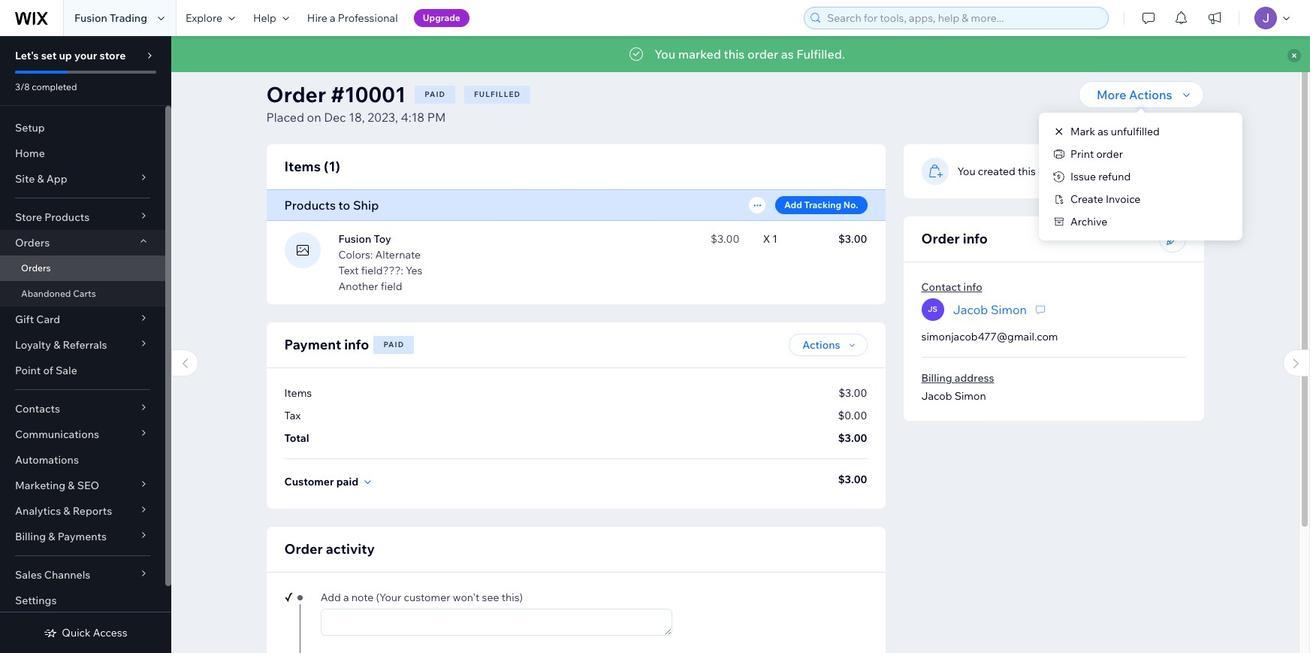 Task type: describe. For each thing, give the bounding box(es) containing it.
mark as unfulfilled
[[1071, 125, 1160, 138]]

menu containing mark as unfulfilled
[[1039, 120, 1243, 233]]

marketing & seo button
[[0, 473, 165, 498]]

fulfilled
[[474, 89, 521, 99]]

x
[[763, 232, 770, 246]]

customer paid button
[[284, 473, 377, 491]]

archive button
[[1039, 210, 1243, 233]]

js
[[928, 304, 938, 314]]

note
[[351, 591, 374, 604]]

products inside store products "dropdown button"
[[44, 210, 90, 224]]

order for manually.
[[1038, 165, 1065, 178]]

jacob simon
[[953, 302, 1027, 317]]

settings
[[15, 594, 57, 607]]

card
[[36, 313, 60, 326]]

store products
[[15, 210, 90, 224]]

Add a note (Your customer won't see this) text field
[[321, 609, 672, 635]]

you for you marked this order as fulfilled.
[[655, 47, 676, 62]]

won't
[[453, 591, 480, 604]]

trading
[[110, 11, 147, 25]]

this)
[[502, 591, 523, 604]]

actions inside dropdown button
[[1129, 87, 1173, 102]]

explore
[[186, 11, 222, 25]]

you marked this order as fulfilled. alert
[[171, 36, 1311, 72]]

jacob inside 'button'
[[953, 302, 988, 317]]

billing & payments
[[15, 530, 107, 543]]

field
[[381, 280, 402, 293]]

18,
[[349, 110, 365, 125]]

professional
[[338, 11, 398, 25]]

more actions
[[1097, 87, 1173, 102]]

point
[[15, 364, 41, 377]]

simon inside jacob simon 'button'
[[991, 302, 1027, 317]]

payment
[[284, 336, 341, 353]]

completed
[[32, 81, 77, 92]]

pm
[[427, 110, 446, 125]]

items for items (1)
[[284, 158, 321, 175]]

orders button
[[0, 230, 165, 255]]

reports
[[73, 504, 112, 518]]

create invoice button
[[1039, 188, 1243, 210]]

dec
[[324, 110, 346, 125]]

setup
[[15, 121, 45, 135]]

loyalty & referrals
[[15, 338, 107, 352]]

1 horizontal spatial products
[[284, 197, 336, 212]]

order up contact
[[922, 230, 960, 247]]

& for loyalty
[[53, 338, 60, 352]]

fusion trading
[[74, 11, 147, 25]]

analytics & reports
[[15, 504, 112, 518]]

issue refund
[[1071, 170, 1131, 183]]

colors:
[[339, 248, 373, 262]]

add for add tracking no.
[[784, 199, 802, 210]]

sales
[[15, 568, 42, 582]]

you marked this order as fulfilled.
[[655, 47, 845, 62]]

mark
[[1071, 125, 1096, 138]]

to
[[339, 197, 350, 212]]

channels
[[44, 568, 90, 582]]

info for payment info
[[344, 336, 369, 353]]

add for add a note (your customer won't see this)
[[321, 591, 341, 604]]

mark as unfulfilled button
[[1039, 120, 1243, 143]]

items for items
[[284, 386, 312, 400]]

4:18
[[401, 110, 425, 125]]

home
[[15, 147, 45, 160]]

billing for billing & payments
[[15, 530, 46, 543]]

as inside "alert"
[[781, 47, 794, 62]]

on
[[307, 110, 321, 125]]

alternate
[[375, 248, 421, 262]]

yes
[[406, 264, 423, 277]]

create invoice
[[1071, 192, 1141, 206]]

simonjacob477@gmail.com
[[922, 330, 1058, 343]]

add a note (your customer won't see this)
[[321, 591, 523, 604]]

no.
[[844, 199, 859, 210]]

order #10001 button
[[325, 54, 408, 77]]

you for you created this order manually.
[[958, 165, 976, 178]]

Search for tools, apps, help & more... field
[[823, 8, 1104, 29]]

as inside button
[[1098, 125, 1109, 138]]

billing for billing address jacob simon
[[922, 371, 953, 385]]

of
[[43, 364, 53, 377]]

contacts button
[[0, 396, 165, 422]]

info for order info
[[963, 230, 988, 247]]

1 vertical spatial order #10001
[[266, 81, 406, 107]]

jacob simon button
[[953, 300, 1027, 318]]

gift
[[15, 313, 34, 326]]

settings link
[[0, 588, 165, 613]]

issue
[[1071, 170, 1096, 183]]

analytics
[[15, 504, 61, 518]]

products to ship
[[284, 197, 379, 212]]

orders link
[[0, 255, 165, 281]]

sale
[[56, 364, 77, 377]]

home link
[[0, 141, 165, 166]]

abandoned carts link
[[0, 281, 165, 307]]

issue refund button
[[1039, 165, 1243, 188]]

quick access button
[[44, 626, 127, 639]]

invoice
[[1106, 192, 1141, 206]]

point of sale
[[15, 364, 77, 377]]

order left activity
[[284, 540, 323, 558]]

automations link
[[0, 447, 165, 473]]

contacts
[[15, 402, 60, 416]]

upgrade
[[423, 12, 461, 23]]

orders button
[[259, 54, 308, 77]]

marketing & seo
[[15, 479, 99, 492]]

add tracking no. button
[[775, 196, 868, 214]]

paid
[[336, 475, 359, 488]]

point of sale link
[[0, 358, 165, 383]]

help button
[[244, 0, 298, 36]]

a for professional
[[330, 11, 336, 25]]

payments
[[58, 530, 107, 543]]

& for analytics
[[63, 504, 70, 518]]



Task type: locate. For each thing, give the bounding box(es) containing it.
see
[[482, 591, 499, 604]]

order up refund
[[1097, 147, 1123, 161]]

#10001 inside button
[[364, 59, 401, 72]]

loyalty
[[15, 338, 51, 352]]

gift card button
[[0, 307, 165, 332]]

this right created
[[1018, 165, 1036, 178]]

fusion for fusion toy colors: alternate text field???: yes another field
[[339, 232, 371, 246]]

orders down help button
[[266, 59, 301, 72]]

communications button
[[0, 422, 165, 447]]

seo
[[77, 479, 99, 492]]

&
[[37, 172, 44, 186], [53, 338, 60, 352], [68, 479, 75, 492], [63, 504, 70, 518], [48, 530, 55, 543]]

orders down the store
[[15, 236, 50, 249]]

text
[[339, 264, 359, 277]]

orders for orders dropdown button
[[15, 236, 50, 249]]

0 vertical spatial info
[[963, 230, 988, 247]]

0 horizontal spatial fusion
[[74, 11, 107, 25]]

refund
[[1099, 170, 1131, 183]]

contact info
[[922, 280, 983, 294]]

billing inside 'billing address jacob simon'
[[922, 371, 953, 385]]

1 vertical spatial you
[[958, 165, 976, 178]]

this
[[724, 47, 745, 62], [1018, 165, 1036, 178]]

0 vertical spatial add
[[784, 199, 802, 210]]

0 vertical spatial orders
[[266, 59, 301, 72]]

communications
[[15, 428, 99, 441]]

actions inside button
[[803, 338, 840, 352]]

billing address jacob simon
[[922, 371, 995, 403]]

0 vertical spatial #10001
[[364, 59, 401, 72]]

help
[[253, 11, 276, 25]]

tracking
[[804, 199, 842, 210]]

menu
[[1039, 120, 1243, 233]]

items left (1)
[[284, 158, 321, 175]]

order left issue
[[1038, 165, 1065, 178]]

1 horizontal spatial actions
[[1129, 87, 1173, 102]]

order #10001 down professional
[[332, 59, 401, 72]]

your
[[74, 49, 97, 62]]

setup link
[[0, 115, 165, 141]]

this for created
[[1018, 165, 1036, 178]]

#10001 down professional
[[364, 59, 401, 72]]

orders inside orders link
[[21, 262, 51, 274]]

loyalty & referrals button
[[0, 332, 165, 358]]

orders inside orders button
[[266, 59, 301, 72]]

1 items from the top
[[284, 158, 321, 175]]

orders inside orders dropdown button
[[15, 236, 50, 249]]

order down hire a professional link
[[332, 59, 361, 72]]

more
[[1097, 87, 1127, 102]]

simon
[[991, 302, 1027, 317], [955, 389, 986, 403]]

add left the note on the bottom of page
[[321, 591, 341, 604]]

order
[[748, 47, 779, 62], [1097, 147, 1123, 161], [1038, 165, 1065, 178]]

1 vertical spatial orders
[[15, 236, 50, 249]]

0 horizontal spatial billing
[[15, 530, 46, 543]]

0 vertical spatial as
[[781, 47, 794, 62]]

billing left address
[[922, 371, 953, 385]]

order #10001 up dec
[[266, 81, 406, 107]]

0 horizontal spatial this
[[724, 47, 745, 62]]

& left seo on the left bottom
[[68, 479, 75, 492]]

1 vertical spatial simon
[[955, 389, 986, 403]]

carts
[[73, 288, 96, 299]]

as right mark
[[1098, 125, 1109, 138]]

orders for orders button
[[266, 59, 301, 72]]

0 vertical spatial items
[[284, 158, 321, 175]]

& down analytics & reports
[[48, 530, 55, 543]]

items (1)
[[284, 158, 340, 175]]

info right payment
[[344, 336, 369, 353]]

order info
[[922, 230, 988, 247]]

& for billing
[[48, 530, 55, 543]]

this for marked
[[724, 47, 745, 62]]

0 vertical spatial order #10001
[[332, 59, 401, 72]]

fusion for fusion trading
[[74, 11, 107, 25]]

1 horizontal spatial order
[[1038, 165, 1065, 178]]

simon down address
[[955, 389, 986, 403]]

this inside "alert"
[[724, 47, 745, 62]]

simon inside 'billing address jacob simon'
[[955, 389, 986, 403]]

(1)
[[324, 158, 340, 175]]

more actions button
[[1079, 81, 1204, 108]]

1 horizontal spatial billing
[[922, 371, 953, 385]]

#10001
[[364, 59, 401, 72], [331, 81, 406, 107]]

2 horizontal spatial order
[[1097, 147, 1123, 161]]

1 vertical spatial billing
[[15, 530, 46, 543]]

0 horizontal spatial jacob
[[922, 389, 952, 403]]

a left the note on the bottom of page
[[343, 591, 349, 604]]

1 vertical spatial #10001
[[331, 81, 406, 107]]

1 vertical spatial items
[[284, 386, 312, 400]]

actions
[[1129, 87, 1173, 102], [803, 338, 840, 352]]

1 vertical spatial a
[[343, 591, 349, 604]]

order #10001 inside button
[[332, 59, 401, 72]]

activity
[[326, 540, 375, 558]]

0 vertical spatial paid
[[425, 89, 446, 99]]

sidebar element
[[0, 36, 171, 653]]

0 vertical spatial fusion
[[74, 11, 107, 25]]

1 vertical spatial info
[[964, 280, 983, 294]]

0 vertical spatial order
[[748, 47, 779, 62]]

& for site
[[37, 172, 44, 186]]

& right loyalty
[[53, 338, 60, 352]]

items up tax
[[284, 386, 312, 400]]

let's set up your store
[[15, 49, 126, 62]]

analytics & reports button
[[0, 498, 165, 524]]

paid
[[425, 89, 446, 99], [384, 340, 404, 349]]

order inside button
[[332, 59, 361, 72]]

2 items from the top
[[284, 386, 312, 400]]

(your
[[376, 591, 402, 604]]

order activity
[[284, 540, 375, 558]]

placed
[[266, 110, 304, 125]]

& inside dropdown button
[[68, 479, 75, 492]]

$0.00
[[838, 409, 868, 422]]

site & app
[[15, 172, 67, 186]]

& inside dropdown button
[[53, 338, 60, 352]]

1 horizontal spatial jacob
[[953, 302, 988, 317]]

a right hire
[[330, 11, 336, 25]]

order inside "alert"
[[748, 47, 779, 62]]

0 vertical spatial you
[[655, 47, 676, 62]]

0 horizontal spatial you
[[655, 47, 676, 62]]

customer
[[284, 475, 334, 488]]

quick
[[62, 626, 91, 639]]

fusion up colors:
[[339, 232, 371, 246]]

created
[[978, 165, 1016, 178]]

info for contact info
[[964, 280, 983, 294]]

order for as
[[748, 47, 779, 62]]

sales channels button
[[0, 562, 165, 588]]

2 vertical spatial order
[[1038, 165, 1065, 178]]

set
[[41, 49, 57, 62]]

#10001 up the 18,
[[331, 81, 406, 107]]

order
[[332, 59, 361, 72], [266, 81, 326, 107], [922, 230, 960, 247], [284, 540, 323, 558]]

0 vertical spatial billing
[[922, 371, 953, 385]]

store
[[15, 210, 42, 224]]

1 vertical spatial fusion
[[339, 232, 371, 246]]

1 vertical spatial add
[[321, 591, 341, 604]]

1 vertical spatial as
[[1098, 125, 1109, 138]]

upgrade button
[[414, 9, 470, 27]]

& for marketing
[[68, 479, 75, 492]]

this right marked
[[724, 47, 745, 62]]

1 vertical spatial paid
[[384, 340, 404, 349]]

simon up simonjacob477@gmail.com
[[991, 302, 1027, 317]]

1 vertical spatial jacob
[[922, 389, 952, 403]]

0 vertical spatial a
[[330, 11, 336, 25]]

fusion left the "trading"
[[74, 11, 107, 25]]

customer
[[404, 591, 450, 604]]

ship
[[353, 197, 379, 212]]

products up orders dropdown button
[[44, 210, 90, 224]]

print order
[[1071, 147, 1123, 161]]

create
[[1071, 192, 1104, 206]]

paid up the pm
[[425, 89, 446, 99]]

you left created
[[958, 165, 976, 178]]

info up jacob simon
[[964, 280, 983, 294]]

orders for orders link
[[21, 262, 51, 274]]

sales channels
[[15, 568, 90, 582]]

& left reports
[[63, 504, 70, 518]]

1 horizontal spatial a
[[343, 591, 349, 604]]

0 horizontal spatial paid
[[384, 340, 404, 349]]

address
[[955, 371, 995, 385]]

0 horizontal spatial order
[[748, 47, 779, 62]]

you left marked
[[655, 47, 676, 62]]

automations
[[15, 453, 79, 467]]

fulfilled.
[[797, 47, 845, 62]]

2 vertical spatial info
[[344, 336, 369, 353]]

& inside popup button
[[48, 530, 55, 543]]

orders up the abandoned
[[21, 262, 51, 274]]

1 vertical spatial order
[[1097, 147, 1123, 161]]

site
[[15, 172, 35, 186]]

jacob inside 'billing address jacob simon'
[[922, 389, 952, 403]]

up
[[59, 49, 72, 62]]

fusion inside the fusion toy colors: alternate text field???: yes another field
[[339, 232, 371, 246]]

0 horizontal spatial as
[[781, 47, 794, 62]]

manually.
[[1068, 165, 1113, 178]]

0 horizontal spatial simon
[[955, 389, 986, 403]]

0 horizontal spatial a
[[330, 11, 336, 25]]

add inside button
[[784, 199, 802, 210]]

tax
[[284, 409, 301, 422]]

as left fulfilled.
[[781, 47, 794, 62]]

0 horizontal spatial add
[[321, 591, 341, 604]]

1 vertical spatial actions
[[803, 338, 840, 352]]

1 horizontal spatial you
[[958, 165, 976, 178]]

2 vertical spatial orders
[[21, 262, 51, 274]]

1 horizontal spatial this
[[1018, 165, 1036, 178]]

0 vertical spatial jacob
[[953, 302, 988, 317]]

0 vertical spatial this
[[724, 47, 745, 62]]

another
[[339, 280, 378, 293]]

actions button
[[789, 334, 868, 356]]

print
[[1071, 147, 1094, 161]]

1 horizontal spatial simon
[[991, 302, 1027, 317]]

fusion toy colors: alternate text field???: yes another field
[[339, 232, 423, 293]]

info up the contact info
[[963, 230, 988, 247]]

you
[[655, 47, 676, 62], [958, 165, 976, 178]]

fusion
[[74, 11, 107, 25], [339, 232, 371, 246]]

add left 'tracking'
[[784, 199, 802, 210]]

archive
[[1071, 215, 1108, 228]]

0 vertical spatial simon
[[991, 302, 1027, 317]]

order inside button
[[1097, 147, 1123, 161]]

quick access
[[62, 626, 127, 639]]

placed on dec 18, 2023, 4:18 pm
[[266, 110, 446, 125]]

hire
[[307, 11, 328, 25]]

order up placed
[[266, 81, 326, 107]]

0 horizontal spatial products
[[44, 210, 90, 224]]

abandoned
[[21, 288, 71, 299]]

3/8
[[15, 81, 30, 92]]

0 horizontal spatial actions
[[803, 338, 840, 352]]

hire a professional link
[[298, 0, 407, 36]]

1 horizontal spatial add
[[784, 199, 802, 210]]

a for note
[[343, 591, 349, 604]]

order left fulfilled.
[[748, 47, 779, 62]]

billing down analytics
[[15, 530, 46, 543]]

1 horizontal spatial fusion
[[339, 232, 371, 246]]

paid down field
[[384, 340, 404, 349]]

you inside "alert"
[[655, 47, 676, 62]]

products left to
[[284, 197, 336, 212]]

toy
[[374, 232, 391, 246]]

a
[[330, 11, 336, 25], [343, 591, 349, 604]]

0 vertical spatial actions
[[1129, 87, 1173, 102]]

& right site
[[37, 172, 44, 186]]

1 horizontal spatial as
[[1098, 125, 1109, 138]]

abandoned carts
[[21, 288, 96, 299]]

1 horizontal spatial paid
[[425, 89, 446, 99]]

3/8 completed
[[15, 81, 77, 92]]

referrals
[[63, 338, 107, 352]]

billing inside popup button
[[15, 530, 46, 543]]

jacob
[[953, 302, 988, 317], [922, 389, 952, 403]]

print order button
[[1039, 143, 1243, 165]]

marketing
[[15, 479, 66, 492]]

unfulfilled
[[1111, 125, 1160, 138]]

1 vertical spatial this
[[1018, 165, 1036, 178]]



Task type: vqa. For each thing, say whether or not it's contained in the screenshot.
EMAIL VISITORS TO RECOVER ABANDONED CARTS
no



